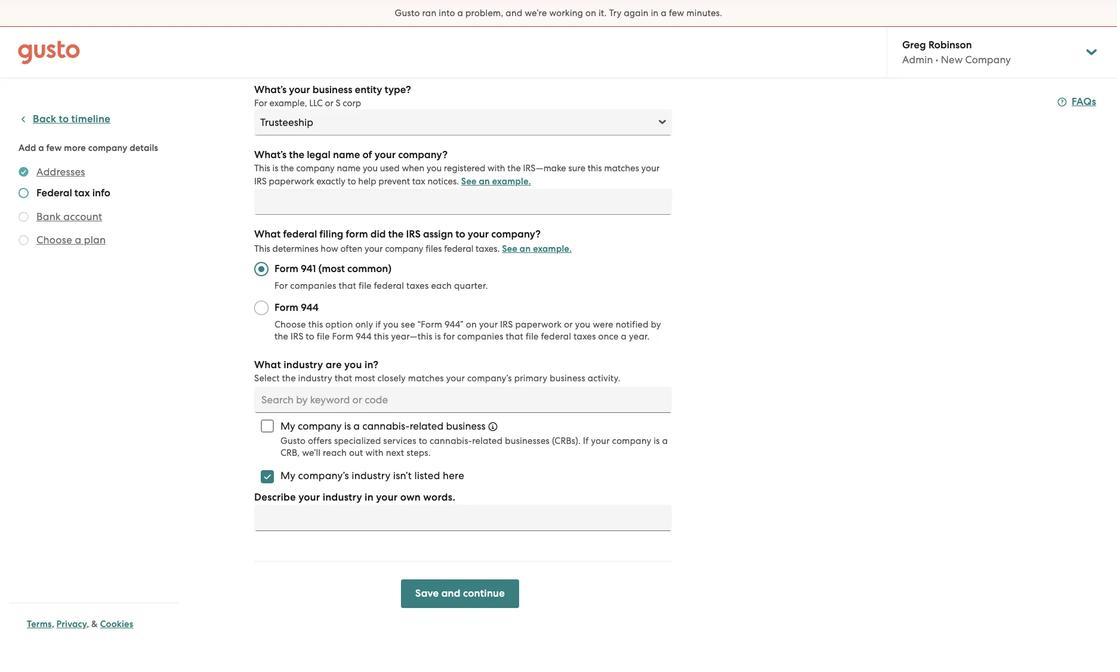 Task type: vqa. For each thing, say whether or not it's contained in the screenshot.
The Quarter.
yes



Task type: describe. For each thing, give the bounding box(es) containing it.
when
[[402, 163, 425, 174]]

add a few more company details
[[19, 143, 158, 153]]

"form
[[418, 319, 442, 330]]

you inside what industry are you in? select the industry that most closely matches your company's primary business activity.
[[344, 359, 362, 371]]

into
[[439, 8, 455, 19]]

your inside form 944 choose this option only if you see "form 944" on your irs paperwork or you were notified by the irs to file form 944 this year—this is for companies that file federal taxes once a year.
[[479, 319, 498, 330]]

name inside this is the company name you used when you registered with the irs—make sure this matches your irs paperwork exactly to help prevent tax notices.
[[337, 163, 361, 174]]

this is the company name you used when you registered with the irs—make sure this matches your irs paperwork exactly to help prevent tax notices.
[[254, 163, 660, 187]]

company inside this is the company name you used when you registered with the irs—make sure this matches your irs paperwork exactly to help prevent tax notices.
[[296, 163, 335, 174]]

this inside this is the company name you used when you registered with the irs—make sure this matches your irs paperwork exactly to help prevent tax notices.
[[588, 163, 602, 174]]

company right more
[[88, 143, 127, 153]]

1 vertical spatial in
[[365, 491, 374, 504]]

federal tax info list
[[19, 165, 174, 249]]

you left were
[[575, 319, 591, 330]]

bank
[[36, 211, 61, 223]]

a inside form 944 choose this option only if you see "form 944" on your irs paperwork or you were notified by the irs to file form 944 this year—this is for companies that file federal taxes once a year.
[[621, 331, 627, 342]]

(crbs).
[[552, 436, 581, 446]]

select
[[254, 373, 280, 384]]

tax inside this is the company name you used when you registered with the irs—make sure this matches your irs paperwork exactly to help prevent tax notices.
[[412, 176, 425, 187]]

corp
[[343, 98, 361, 109]]

1 horizontal spatial this
[[374, 331, 389, 342]]

timeline
[[71, 113, 110, 125]]

specialized
[[334, 436, 381, 446]]

what industry are you in? select the industry that most closely matches your company's primary business activity.
[[254, 359, 621, 384]]

details
[[130, 143, 158, 153]]

941
[[301, 263, 316, 275]]

0 vertical spatial cannabis-
[[362, 420, 410, 432]]

companies inside form 944 choose this option only if you see "form 944" on your irs paperwork or you were notified by the irs to file form 944 this year—this is for companies that file federal taxes once a year.
[[457, 331, 504, 342]]

describe your industry in your own words.
[[254, 491, 455, 504]]

0 horizontal spatial file
[[317, 331, 330, 342]]

what for what industry are you in?
[[254, 359, 281, 371]]

you right if
[[383, 319, 399, 330]]

exactly
[[316, 176, 345, 187]]

ran
[[422, 8, 437, 19]]

federal tax info
[[36, 187, 110, 199]]

federal right files
[[444, 244, 474, 254]]

quarter.
[[454, 281, 488, 291]]

legal
[[307, 149, 331, 161]]

own
[[400, 491, 421, 504]]

that inside form 944 choose this option only if you see "form 944" on your irs paperwork or you were notified by the irs to file form 944 this year—this is for companies that file federal taxes once a year.
[[506, 331, 524, 342]]

steps.
[[407, 448, 431, 458]]

form 941 (most common) for companies that file federal taxes each quarter.
[[275, 263, 488, 291]]

the inside what federal filing form did the irs assign to your company? this determines how often your company files federal taxes. see an example.
[[388, 228, 404, 241]]

matches inside this is the company name you used when you registered with the irs—make sure this matches your irs paperwork exactly to help prevent tax notices.
[[604, 163, 639, 174]]

assign
[[423, 228, 453, 241]]

gusto for gusto ran into a problem, and we're working on it. try again in a few minutes.
[[395, 8, 420, 19]]

0 vertical spatial in
[[651, 8, 659, 19]]

paperwork inside this is the company name you used when you registered with the irs—make sure this matches your irs paperwork exactly to help prevent tax notices.
[[269, 176, 314, 187]]

isn't
[[393, 470, 412, 482]]

save and continue
[[415, 587, 505, 600]]

industry left are
[[284, 359, 323, 371]]

save
[[415, 587, 439, 600]]

cannabis- inside gusto offers specialized services to cannabis-related businesses (crbs). if your company is a crb, we'll reach out with next steps.
[[430, 436, 472, 446]]

greg
[[902, 39, 926, 51]]

tax inside list
[[75, 187, 90, 199]]

prevent
[[379, 176, 410, 187]]

faqs
[[1072, 95, 1097, 108]]

the inside what industry are you in? select the industry that most closely matches your company's primary business activity.
[[282, 373, 296, 384]]

notified
[[616, 319, 649, 330]]

this inside this is the company name you used when you registered with the irs—make sure this matches your irs paperwork exactly to help prevent tax notices.
[[254, 163, 270, 174]]

see an example.
[[461, 176, 531, 187]]

what's for what's your business entity type? for example, llc or s corp
[[254, 84, 287, 96]]

federal
[[36, 187, 72, 199]]

more
[[64, 143, 86, 153]]

describe
[[254, 491, 296, 504]]

often
[[341, 244, 362, 254]]

if
[[583, 436, 589, 446]]

new
[[941, 54, 963, 66]]

what federal filing form did the irs assign to your company? this determines how often your company files federal taxes. see an example.
[[254, 228, 572, 254]]

an inside popup button
[[479, 176, 490, 187]]

0 vertical spatial name
[[333, 149, 360, 161]]

problem,
[[466, 8, 503, 19]]

option
[[325, 319, 353, 330]]

company up offers
[[298, 420, 342, 432]]

bank account
[[36, 211, 102, 223]]

save and continue button
[[401, 580, 519, 608]]

to inside this is the company name you used when you registered with the irs—make sure this matches your irs paperwork exactly to help prevent tax notices.
[[348, 176, 356, 187]]

for inside what's your business entity type? for example, llc or s corp
[[254, 98, 267, 109]]

back to timeline
[[33, 113, 110, 125]]

filing
[[320, 228, 343, 241]]

your inside what industry are you in? select the industry that most closely matches your company's primary business activity.
[[446, 373, 465, 384]]

choose inside button
[[36, 234, 72, 246]]

taxes.
[[476, 244, 500, 254]]

how
[[321, 244, 338, 254]]

1 horizontal spatial and
[[506, 8, 523, 19]]

federal inside form 944 choose this option only if you see "form 944" on your irs paperwork or you were notified by the irs to file form 944 this year—this is for companies that file federal taxes once a year.
[[541, 331, 571, 342]]

listed
[[414, 470, 440, 482]]

services
[[383, 436, 416, 446]]

to inside gusto offers specialized services to cannabis-related businesses (crbs). if your company is a crb, we'll reach out with next steps.
[[419, 436, 427, 446]]

again
[[624, 8, 649, 19]]

greg robinson admin • new company
[[902, 39, 1011, 66]]

year.
[[629, 331, 650, 342]]

form for form 944
[[275, 301, 298, 314]]

my for my company is a cannabis-related business
[[281, 420, 295, 432]]

most
[[355, 373, 375, 384]]

only
[[355, 319, 373, 330]]

is inside this is the company name you used when you registered with the irs—make sure this matches your irs paperwork exactly to help prevent tax notices.
[[272, 163, 278, 174]]

next
[[386, 448, 404, 458]]

what's for what's the legal name of your company?
[[254, 149, 287, 161]]

choose inside form 944 choose this option only if you see "form 944" on your irs paperwork or you were notified by the irs to file form 944 this year—this is for companies that file federal taxes once a year.
[[275, 319, 306, 330]]

2 vertical spatial business
[[446, 420, 486, 432]]

see
[[401, 319, 415, 330]]

(most
[[318, 263, 345, 275]]

we're
[[525, 8, 547, 19]]

gusto offers specialized services to cannabis-related businesses (crbs). if your company is a crb, we'll reach out with next steps.
[[281, 436, 668, 458]]

common)
[[347, 263, 392, 275]]

1 check image from the top
[[19, 188, 29, 198]]

what for what federal filing form did the irs assign to your company?
[[254, 228, 281, 241]]

choose a plan
[[36, 234, 106, 246]]

your inside gusto offers specialized services to cannabis-related businesses (crbs). if your company is a crb, we'll reach out with next steps.
[[591, 436, 610, 446]]

federal inside form 941 (most common) for companies that file federal taxes each quarter.
[[374, 281, 404, 291]]

what's your business entity type? for example, llc or s corp
[[254, 84, 411, 109]]

back to timeline button
[[19, 112, 110, 127]]

businesses
[[505, 436, 550, 446]]

if
[[376, 319, 381, 330]]

llc
[[309, 98, 323, 109]]

faqs button
[[1058, 95, 1097, 109]]

•
[[936, 54, 939, 66]]

what's the legal name of your company?
[[254, 149, 448, 161]]

terms link
[[27, 619, 52, 630]]

home image
[[18, 40, 80, 64]]

see an example. button for what's the legal name of your company?
[[461, 174, 531, 189]]

944"
[[445, 319, 464, 330]]

the inside form 944 choose this option only if you see "form 944" on your irs paperwork or you were notified by the irs to file form 944 this year—this is for companies that file federal taxes once a year.
[[275, 331, 288, 342]]

working
[[549, 8, 583, 19]]

company
[[965, 54, 1011, 66]]

privacy link
[[56, 619, 87, 630]]



Task type: locate. For each thing, give the bounding box(es) containing it.
bank account button
[[36, 210, 102, 224]]

matches
[[604, 163, 639, 174], [408, 373, 444, 384]]

see inside what federal filing form did the irs assign to your company? this determines how often your company files federal taxes. see an example.
[[502, 244, 518, 254]]

company down legal
[[296, 163, 335, 174]]

circle check image
[[19, 165, 29, 179]]

you
[[363, 163, 378, 174], [427, 163, 442, 174], [383, 319, 399, 330], [575, 319, 591, 330], [344, 359, 362, 371]]

add
[[19, 143, 36, 153]]

0 horizontal spatial choose
[[36, 234, 72, 246]]

activity.
[[588, 373, 621, 384]]

What industry are you in? field
[[254, 387, 672, 413]]

2 this from the top
[[254, 244, 270, 254]]

that down are
[[335, 373, 352, 384]]

company? up when
[[398, 149, 448, 161]]

0 vertical spatial on
[[586, 8, 596, 19]]

file
[[359, 281, 372, 291], [317, 331, 330, 342], [526, 331, 539, 342]]

choose a plan button
[[36, 233, 106, 247]]

None radio
[[254, 262, 269, 276], [254, 301, 269, 315], [254, 262, 269, 276], [254, 301, 269, 315]]

1 horizontal spatial taxes
[[574, 331, 596, 342]]

industry up describe your industry in your own words.
[[352, 470, 391, 482]]

company? up taxes.
[[491, 228, 541, 241]]

1 what from the top
[[254, 228, 281, 241]]

what inside what federal filing form did the irs assign to your company? this determines how often your company files federal taxes. see an example.
[[254, 228, 281, 241]]

0 vertical spatial company?
[[398, 149, 448, 161]]

company's
[[467, 373, 512, 384], [298, 470, 349, 482]]

with inside gusto offers specialized services to cannabis-related businesses (crbs). if your company is a crb, we'll reach out with next steps.
[[366, 448, 384, 458]]

1 vertical spatial with
[[366, 448, 384, 458]]

1 horizontal spatial on
[[586, 8, 596, 19]]

or inside form 944 choose this option only if you see "form 944" on your irs paperwork or you were notified by the irs to file form 944 this year—this is for companies that file federal taxes once a year.
[[564, 319, 573, 330]]

gusto inside gusto offers specialized services to cannabis-related businesses (crbs). if your company is a crb, we'll reach out with next steps.
[[281, 436, 306, 446]]

0 vertical spatial for
[[254, 98, 267, 109]]

2 , from the left
[[87, 619, 89, 630]]

1 vertical spatial or
[[564, 319, 573, 330]]

used
[[380, 163, 400, 174]]

this down if
[[374, 331, 389, 342]]

gusto up crb,
[[281, 436, 306, 446]]

taxes
[[407, 281, 429, 291], [574, 331, 596, 342]]

addresses
[[36, 166, 85, 178]]

for down the determines
[[275, 281, 288, 291]]

did
[[370, 228, 386, 241]]

help
[[358, 176, 376, 187]]

in right again
[[651, 8, 659, 19]]

an inside what federal filing form did the irs assign to your company? this determines how often your company files federal taxes. see an example.
[[520, 244, 531, 254]]

1 horizontal spatial gusto
[[395, 8, 420, 19]]

1 vertical spatial my
[[281, 470, 296, 482]]

2 vertical spatial that
[[335, 373, 352, 384]]

few left minutes.
[[669, 8, 684, 19]]

plan
[[84, 234, 106, 246]]

see an example. button down registered
[[461, 174, 531, 189]]

1 vertical spatial this
[[308, 319, 323, 330]]

paperwork up primary
[[515, 319, 562, 330]]

,
[[52, 619, 54, 630], [87, 619, 89, 630]]

privacy
[[56, 619, 87, 630]]

business inside what industry are you in? select the industry that most closely matches your company's primary business activity.
[[550, 373, 585, 384]]

1 , from the left
[[52, 619, 54, 630]]

on
[[586, 8, 596, 19], [466, 319, 477, 330]]

your inside what's your business entity type? for example, llc or s corp
[[289, 84, 310, 96]]

related up 'steps.'
[[410, 420, 444, 432]]

0 horizontal spatial taxes
[[407, 281, 429, 291]]

What's the legal name of your company? text field
[[254, 189, 672, 215]]

my for my company's industry isn't listed here
[[281, 470, 296, 482]]

1 what's from the top
[[254, 84, 287, 96]]

here
[[443, 470, 464, 482]]

or
[[325, 98, 334, 109], [564, 319, 573, 330]]

what inside what industry are you in? select the industry that most closely matches your company's primary business activity.
[[254, 359, 281, 371]]

my up crb,
[[281, 420, 295, 432]]

1 vertical spatial choose
[[275, 319, 306, 330]]

for
[[254, 98, 267, 109], [275, 281, 288, 291]]

to inside what federal filing form did the irs assign to your company? this determines how often your company files federal taxes. see an example.
[[456, 228, 465, 241]]

0 vertical spatial this
[[588, 163, 602, 174]]

few left more
[[46, 143, 62, 153]]

1 horizontal spatial few
[[669, 8, 684, 19]]

your inside this is the company name you used when you registered with the irs—make sure this matches your irs paperwork exactly to help prevent tax notices.
[[641, 163, 660, 174]]

Describe your industry in your own words. field
[[254, 505, 672, 531]]

this left option
[[308, 319, 323, 330]]

company's down reach
[[298, 470, 349, 482]]

0 horizontal spatial in
[[365, 491, 374, 504]]

back
[[33, 113, 56, 125]]

my down crb,
[[281, 470, 296, 482]]

0 vertical spatial this
[[254, 163, 270, 174]]

business inside what's your business entity type? for example, llc or s corp
[[313, 84, 352, 96]]

an right taxes.
[[520, 244, 531, 254]]

or left were
[[564, 319, 573, 330]]

business left the activity.
[[550, 373, 585, 384]]

2 horizontal spatial file
[[526, 331, 539, 342]]

company inside what federal filing form did the irs assign to your company? this determines how often your company files federal taxes. see an example.
[[385, 244, 423, 254]]

year—this
[[391, 331, 433, 342]]

you up notices.
[[427, 163, 442, 174]]

company's inside what industry are you in? select the industry that most closely matches your company's primary business activity.
[[467, 373, 512, 384]]

see an example. button
[[461, 174, 531, 189], [502, 242, 572, 256]]

2 my from the top
[[281, 470, 296, 482]]

on right 944"
[[466, 319, 477, 330]]

your
[[289, 84, 310, 96], [375, 149, 396, 161], [641, 163, 660, 174], [468, 228, 489, 241], [365, 244, 383, 254], [479, 319, 498, 330], [446, 373, 465, 384], [591, 436, 610, 446], [299, 491, 320, 504], [376, 491, 398, 504]]

see down registered
[[461, 176, 477, 187]]

1 horizontal spatial business
[[446, 420, 486, 432]]

1 vertical spatial on
[[466, 319, 477, 330]]

form for form 941 (most common)
[[275, 263, 298, 275]]

entity
[[355, 84, 382, 96]]

business up gusto offers specialized services to cannabis-related businesses (crbs). if your company is a crb, we'll reach out with next steps.
[[446, 420, 486, 432]]

check image
[[19, 212, 29, 222]]

what up select
[[254, 359, 281, 371]]

is inside form 944 choose this option only if you see "form 944" on your irs paperwork or you were notified by the irs to file form 944 this year—this is for companies that file federal taxes once a year.
[[435, 331, 441, 342]]

federal down common)
[[374, 281, 404, 291]]

0 vertical spatial see an example. button
[[461, 174, 531, 189]]

0 vertical spatial taxes
[[407, 281, 429, 291]]

is
[[272, 163, 278, 174], [435, 331, 441, 342], [344, 420, 351, 432], [654, 436, 660, 446]]

business
[[313, 84, 352, 96], [550, 373, 585, 384], [446, 420, 486, 432]]

we'll
[[302, 448, 321, 458]]

cannabis- up 'steps.'
[[430, 436, 472, 446]]

what's up example,
[[254, 84, 287, 96]]

My company's industry isn't listed here checkbox
[[254, 464, 281, 490]]

of
[[363, 149, 372, 161]]

taxes down were
[[574, 331, 596, 342]]

industry
[[284, 359, 323, 371], [298, 373, 332, 384], [352, 470, 391, 482], [323, 491, 362, 504]]

0 horizontal spatial or
[[325, 98, 334, 109]]

1 vertical spatial name
[[337, 163, 361, 174]]

each
[[431, 281, 452, 291]]

or inside what's your business entity type? for example, llc or s corp
[[325, 98, 334, 109]]

0 horizontal spatial for
[[254, 98, 267, 109]]

1 vertical spatial what's
[[254, 149, 287, 161]]

industry down my company's industry isn't listed here
[[323, 491, 362, 504]]

company right 'if'
[[612, 436, 652, 446]]

that up primary
[[506, 331, 524, 342]]

0 horizontal spatial and
[[441, 587, 461, 600]]

notices.
[[428, 176, 459, 187]]

s
[[336, 98, 341, 109]]

0 horizontal spatial business
[[313, 84, 352, 96]]

example. inside what federal filing form did the irs assign to your company? this determines how often your company files federal taxes. see an example.
[[533, 244, 572, 254]]

related left businesses
[[472, 436, 503, 446]]

company?
[[398, 149, 448, 161], [491, 228, 541, 241]]

paperwork down legal
[[269, 176, 314, 187]]

you up help
[[363, 163, 378, 174]]

name left 'of'
[[333, 149, 360, 161]]

file down option
[[317, 331, 330, 342]]

and right the save
[[441, 587, 461, 600]]

0 vertical spatial form
[[275, 263, 298, 275]]

what's
[[254, 84, 287, 96], [254, 149, 287, 161]]

companies
[[290, 281, 336, 291], [457, 331, 504, 342]]

industry down are
[[298, 373, 332, 384]]

1 my from the top
[[281, 420, 295, 432]]

matches right closely
[[408, 373, 444, 384]]

words.
[[423, 491, 455, 504]]

0 horizontal spatial example.
[[492, 176, 531, 187]]

name down what's the legal name of your company?
[[337, 163, 361, 174]]

1 vertical spatial 944
[[356, 331, 372, 342]]

irs inside what federal filing form did the irs assign to your company? this determines how often your company files federal taxes. see an example.
[[406, 228, 421, 241]]

account
[[63, 211, 102, 223]]

file up primary
[[526, 331, 539, 342]]

terms
[[27, 619, 52, 630]]

1 vertical spatial see
[[502, 244, 518, 254]]

you up most
[[344, 359, 362, 371]]

paperwork inside form 944 choose this option only if you see "form 944" on your irs paperwork or you were notified by the irs to file form 944 this year—this is for companies that file federal taxes once a year.
[[515, 319, 562, 330]]

sure
[[568, 163, 586, 174]]

in down my company's industry isn't listed here
[[365, 491, 374, 504]]

closely
[[378, 373, 406, 384]]

crb,
[[281, 448, 300, 458]]

that inside form 941 (most common) for companies that file federal taxes each quarter.
[[339, 281, 356, 291]]

continue
[[463, 587, 505, 600]]

0 horizontal spatial related
[[410, 420, 444, 432]]

0 vertical spatial few
[[669, 8, 684, 19]]

1 vertical spatial taxes
[[574, 331, 596, 342]]

0 horizontal spatial matches
[[408, 373, 444, 384]]

0 horizontal spatial 944
[[301, 301, 319, 314]]

1 horizontal spatial matches
[[604, 163, 639, 174]]

for inside form 941 (most common) for companies that file federal taxes each quarter.
[[275, 281, 288, 291]]

on inside form 944 choose this option only if you see "form 944" on your irs paperwork or you were notified by the irs to file form 944 this year—this is for companies that file federal taxes once a year.
[[466, 319, 477, 330]]

1 horizontal spatial ,
[[87, 619, 89, 630]]

gusto left ran at the left of page
[[395, 8, 420, 19]]

company left files
[[385, 244, 423, 254]]

are
[[326, 359, 342, 371]]

1 horizontal spatial 944
[[356, 331, 372, 342]]

1 vertical spatial an
[[520, 244, 531, 254]]

1 vertical spatial companies
[[457, 331, 504, 342]]

0 horizontal spatial paperwork
[[269, 176, 314, 187]]

0 horizontal spatial ,
[[52, 619, 54, 630]]

see right taxes.
[[502, 244, 518, 254]]

1 horizontal spatial see
[[502, 244, 518, 254]]

1 vertical spatial this
[[254, 244, 270, 254]]

example.
[[492, 176, 531, 187], [533, 244, 572, 254]]

0 vertical spatial business
[[313, 84, 352, 96]]

in
[[651, 8, 659, 19], [365, 491, 374, 504]]

choose left option
[[275, 319, 306, 330]]

1 horizontal spatial choose
[[275, 319, 306, 330]]

reach
[[323, 448, 347, 458]]

1 this from the top
[[254, 163, 270, 174]]

form
[[275, 263, 298, 275], [275, 301, 298, 314], [332, 331, 354, 342]]

what's inside what's your business entity type? for example, llc or s corp
[[254, 84, 287, 96]]

or left s in the left top of the page
[[325, 98, 334, 109]]

0 vertical spatial or
[[325, 98, 334, 109]]

tax down when
[[412, 176, 425, 187]]

irs inside this is the company name you used when you registered with the irs—make sure this matches your irs paperwork exactly to help prevent tax notices.
[[254, 176, 267, 187]]

with inside this is the company name you used when you registered with the irs—make sure this matches your irs paperwork exactly to help prevent tax notices.
[[488, 163, 505, 174]]

robinson
[[929, 39, 972, 51]]

0 vertical spatial that
[[339, 281, 356, 291]]

1 horizontal spatial companies
[[457, 331, 504, 342]]

0 vertical spatial and
[[506, 8, 523, 19]]

out
[[349, 448, 363, 458]]

1 vertical spatial see an example. button
[[502, 242, 572, 256]]

944 down 941
[[301, 301, 319, 314]]

2 horizontal spatial this
[[588, 163, 602, 174]]

tax left the info
[[75, 187, 90, 199]]

1 vertical spatial related
[[472, 436, 503, 446]]

1 vertical spatial few
[[46, 143, 62, 153]]

0 vertical spatial company's
[[467, 373, 512, 384]]

2 vertical spatial this
[[374, 331, 389, 342]]

1 horizontal spatial company's
[[467, 373, 512, 384]]

check image down check icon
[[19, 235, 29, 245]]

gusto for gusto offers specialized services to cannabis-related businesses (crbs). if your company is a crb, we'll reach out with next steps.
[[281, 436, 306, 446]]

check image
[[19, 188, 29, 198], [19, 235, 29, 245]]

1 vertical spatial business
[[550, 373, 585, 384]]

form inside form 941 (most common) for companies that file federal taxes each quarter.
[[275, 263, 298, 275]]

1 vertical spatial what
[[254, 359, 281, 371]]

taxes inside form 944 choose this option only if you see "form 944" on your irs paperwork or you were notified by the irs to file form 944 this year—this is for companies that file federal taxes once a year.
[[574, 331, 596, 342]]

my company's industry isn't listed here
[[281, 470, 464, 482]]

cannabis- up services
[[362, 420, 410, 432]]

my company is a cannabis-related business
[[281, 420, 486, 432]]

1 vertical spatial cannabis-
[[430, 436, 472, 446]]

that down (most
[[339, 281, 356, 291]]

1 vertical spatial example.
[[533, 244, 572, 254]]

taxes inside form 941 (most common) for companies that file federal taxes each quarter.
[[407, 281, 429, 291]]

company inside gusto offers specialized services to cannabis-related businesses (crbs). if your company is a crb, we'll reach out with next steps.
[[612, 436, 652, 446]]

this
[[254, 163, 270, 174], [254, 244, 270, 254]]

companies down 944"
[[457, 331, 504, 342]]

file down common)
[[359, 281, 372, 291]]

1 vertical spatial for
[[275, 281, 288, 291]]

this inside what federal filing form did the irs assign to your company? this determines how often your company files federal taxes. see an example.
[[254, 244, 270, 254]]

irs
[[254, 176, 267, 187], [406, 228, 421, 241], [500, 319, 513, 330], [291, 331, 304, 342]]

is inside gusto offers specialized services to cannabis-related businesses (crbs). if your company is a crb, we'll reach out with next steps.
[[654, 436, 660, 446]]

matches right sure
[[604, 163, 639, 174]]

0 vertical spatial paperwork
[[269, 176, 314, 187]]

1 vertical spatial that
[[506, 331, 524, 342]]

0 vertical spatial gusto
[[395, 8, 420, 19]]

gusto ran into a problem, and we're working on it. try again in a few minutes.
[[395, 8, 722, 19]]

1 horizontal spatial with
[[488, 163, 505, 174]]

that inside what industry are you in? select the industry that most closely matches your company's primary business activity.
[[335, 373, 352, 384]]

addresses button
[[36, 165, 85, 179]]

2 horizontal spatial business
[[550, 373, 585, 384]]

, left &
[[87, 619, 89, 630]]

1 horizontal spatial in
[[651, 8, 659, 19]]

companies down 941
[[290, 281, 336, 291]]

try
[[609, 8, 622, 19]]

1 horizontal spatial tax
[[412, 176, 425, 187]]

0 horizontal spatial companies
[[290, 281, 336, 291]]

0 vertical spatial choose
[[36, 234, 72, 246]]

0 horizontal spatial an
[[479, 176, 490, 187]]

and left we're
[[506, 8, 523, 19]]

0 horizontal spatial company's
[[298, 470, 349, 482]]

offers
[[308, 436, 332, 446]]

None checkbox
[[254, 413, 281, 439]]

what
[[254, 228, 281, 241], [254, 359, 281, 371]]

taxes left each
[[407, 281, 429, 291]]

company
[[88, 143, 127, 153], [296, 163, 335, 174], [385, 244, 423, 254], [298, 420, 342, 432], [612, 436, 652, 446]]

file inside form 941 (most common) for companies that file federal taxes each quarter.
[[359, 281, 372, 291]]

1 horizontal spatial for
[[275, 281, 288, 291]]

by
[[651, 319, 661, 330]]

federal
[[283, 228, 317, 241], [444, 244, 474, 254], [374, 281, 404, 291], [541, 331, 571, 342]]

0 horizontal spatial gusto
[[281, 436, 306, 446]]

0 horizontal spatial tax
[[75, 187, 90, 199]]

0 vertical spatial what's
[[254, 84, 287, 96]]

0 horizontal spatial few
[[46, 143, 62, 153]]

1 horizontal spatial related
[[472, 436, 503, 446]]

0 vertical spatial companies
[[290, 281, 336, 291]]

, left privacy
[[52, 619, 54, 630]]

see an example. button for what federal filing form did the irs assign to your company?
[[502, 242, 572, 256]]

to inside button
[[59, 113, 69, 125]]

2 what from the top
[[254, 359, 281, 371]]

company? inside what federal filing form did the irs assign to your company? this determines how often your company files federal taxes. see an example.
[[491, 228, 541, 241]]

federal up primary
[[541, 331, 571, 342]]

what up the determines
[[254, 228, 281, 241]]

1 vertical spatial company's
[[298, 470, 349, 482]]

primary
[[514, 373, 548, 384]]

company's up what industry are you in? field
[[467, 373, 512, 384]]

1 vertical spatial paperwork
[[515, 319, 562, 330]]

2 what's from the top
[[254, 149, 287, 161]]

tax
[[412, 176, 425, 187], [75, 187, 90, 199]]

and inside save and continue button
[[441, 587, 461, 600]]

0 horizontal spatial this
[[308, 319, 323, 330]]

what's left legal
[[254, 149, 287, 161]]

1 vertical spatial check image
[[19, 235, 29, 245]]

a inside button
[[75, 234, 81, 246]]

1 horizontal spatial company?
[[491, 228, 541, 241]]

with right the out
[[366, 448, 384, 458]]

example. inside popup button
[[492, 176, 531, 187]]

944 down only
[[356, 331, 372, 342]]

choose down bank
[[36, 234, 72, 246]]

in?
[[365, 359, 379, 371]]

see inside popup button
[[461, 176, 477, 187]]

on left it.
[[586, 8, 596, 19]]

business up s in the left top of the page
[[313, 84, 352, 96]]

for left example,
[[254, 98, 267, 109]]

1 vertical spatial company?
[[491, 228, 541, 241]]

companies inside form 941 (most common) for companies that file federal taxes each quarter.
[[290, 281, 336, 291]]

once
[[598, 331, 619, 342]]

this right sure
[[588, 163, 602, 174]]

0 vertical spatial matches
[[604, 163, 639, 174]]

an down registered
[[479, 176, 490, 187]]

check image down circle check icon
[[19, 188, 29, 198]]

0 vertical spatial related
[[410, 420, 444, 432]]

see an example. button right taxes.
[[502, 242, 572, 256]]

2 check image from the top
[[19, 235, 29, 245]]

a inside gusto offers specialized services to cannabis-related businesses (crbs). if your company is a crb, we'll reach out with next steps.
[[662, 436, 668, 446]]

related inside gusto offers specialized services to cannabis-related businesses (crbs). if your company is a crb, we'll reach out with next steps.
[[472, 436, 503, 446]]

to inside form 944 choose this option only if you see "form 944" on your irs paperwork or you were notified by the irs to file form 944 this year—this is for companies that file federal taxes once a year.
[[306, 331, 315, 342]]

an
[[479, 176, 490, 187], [520, 244, 531, 254]]

1 horizontal spatial file
[[359, 281, 372, 291]]

1 vertical spatial gusto
[[281, 436, 306, 446]]

files
[[426, 244, 442, 254]]

2 vertical spatial form
[[332, 331, 354, 342]]

it.
[[599, 8, 607, 19]]

0 horizontal spatial cannabis-
[[362, 420, 410, 432]]

with up see an example.
[[488, 163, 505, 174]]

matches inside what industry are you in? select the industry that most closely matches your company's primary business activity.
[[408, 373, 444, 384]]

federal up the determines
[[283, 228, 317, 241]]



